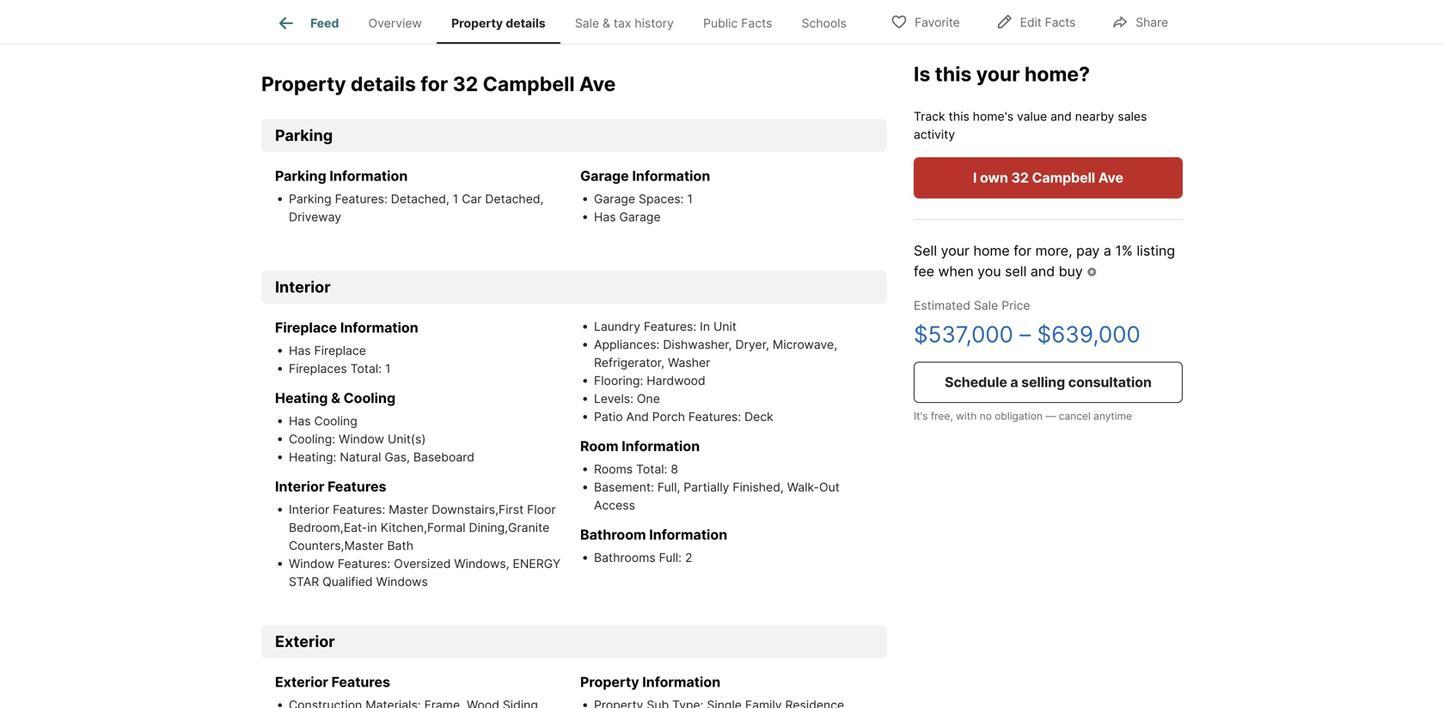 Task type: describe. For each thing, give the bounding box(es) containing it.
dryer,
[[735, 337, 769, 352]]

property details for 32 campbell ave
[[261, 72, 616, 96]]

floor
[[527, 502, 556, 517]]

heating:
[[289, 450, 336, 465]]

1 detached, from the left
[[391, 192, 449, 206]]

i own 32 campbell ave button
[[914, 157, 1183, 198]]

appliances:
[[594, 337, 663, 352]]

property for property details for 32 campbell ave
[[261, 72, 346, 96]]

0 vertical spatial 32
[[453, 72, 478, 96]]

own
[[980, 169, 1008, 186]]

details for property details
[[506, 16, 546, 30]]

window features:
[[289, 557, 394, 571]]

edit
[[1020, 15, 1042, 30]]

track
[[914, 109, 945, 124]]

schools
[[802, 16, 847, 30]]

tax
[[614, 16, 631, 30]]

public facts tab
[[689, 3, 787, 44]]

overview
[[368, 16, 422, 30]]

exterior for exterior
[[275, 632, 335, 651]]

spaces:
[[639, 192, 684, 206]]

details for property details for 32 campbell ave
[[351, 72, 416, 96]]

8
[[671, 462, 678, 477]]

and inside track this home's value and nearby sales activity
[[1050, 109, 1072, 124]]

rooms
[[594, 462, 633, 477]]

pay
[[1076, 242, 1100, 259]]

$639,000
[[1037, 321, 1140, 348]]

detached, 1 car detached, driveway
[[289, 192, 544, 224]]

32 inside button
[[1011, 169, 1029, 186]]

2 detached, from the left
[[485, 192, 544, 206]]

this for your
[[935, 62, 972, 86]]

overview tab
[[354, 3, 437, 44]]

sales
[[1118, 109, 1147, 124]]

obligation
[[995, 410, 1043, 422]]

$537,000
[[914, 321, 1013, 348]]

–
[[1020, 321, 1031, 348]]

more,
[[1035, 242, 1072, 259]]

finished,
[[733, 480, 784, 495]]

bedroom,eat-
[[289, 520, 367, 535]]

schedule a selling consultation
[[945, 374, 1152, 391]]

is this your home?
[[914, 62, 1090, 86]]

master downstairs,first floor bedroom,eat-in kitchen,formal dining,granite counters,master bath
[[289, 502, 556, 553]]

bathrooms
[[594, 550, 656, 565]]

schools tab
[[787, 3, 861, 44]]

room information rooms total: 8
[[580, 438, 700, 477]]

bathroom information bathrooms full: 2
[[580, 526, 727, 565]]

interior for interior features:
[[289, 502, 329, 517]]

features: inside flooring: hardwood levels: one patio and porch features: deck
[[688, 410, 741, 424]]

sell your home for more, pay a 1% listing fee when you sell and buy
[[914, 242, 1175, 280]]

feed
[[310, 16, 339, 30]]

facts for public facts
[[741, 16, 772, 30]]

bath
[[387, 538, 413, 553]]

access
[[594, 498, 635, 513]]

levels:
[[594, 391, 633, 406]]

has inside garage information garage spaces: 1 has garage
[[594, 210, 616, 224]]

parking for parking features:
[[289, 192, 331, 206]]

laundry features: in unit
[[594, 319, 737, 334]]

public facts
[[703, 16, 772, 30]]

sell
[[1005, 263, 1027, 280]]

parking information
[[275, 168, 408, 184]]

features: for oversized windows, energy star qualified windows
[[338, 557, 390, 571]]

favorite
[[915, 15, 960, 30]]

it's
[[914, 410, 928, 422]]

oversized windows, energy star qualified windows
[[289, 557, 561, 589]]

full:
[[659, 550, 682, 565]]

history
[[635, 16, 674, 30]]

1 inside fireplace information has fireplace fireplaces total: 1
[[385, 361, 391, 376]]

home?
[[1025, 62, 1090, 86]]

heating
[[275, 390, 328, 407]]

0 vertical spatial cooling
[[344, 390, 395, 407]]

your inside sell your home for more, pay a 1% listing fee when you sell and buy
[[941, 242, 970, 259]]

in
[[367, 520, 377, 535]]

0 vertical spatial your
[[976, 62, 1020, 86]]

partially
[[684, 480, 729, 495]]

free,
[[931, 410, 953, 422]]

unit(s)
[[388, 432, 426, 446]]

campbell inside button
[[1032, 169, 1095, 186]]

0 horizontal spatial window
[[289, 557, 334, 571]]

track this home's value and nearby sales activity
[[914, 109, 1147, 142]]

share button
[[1097, 4, 1183, 39]]

anytime
[[1094, 410, 1132, 422]]

0 vertical spatial campbell
[[483, 72, 575, 96]]

sell
[[914, 242, 937, 259]]

and inside sell your home for more, pay a 1% listing fee when you sell and buy
[[1031, 263, 1055, 280]]

price
[[1002, 298, 1030, 313]]

you
[[977, 263, 1001, 280]]

car
[[462, 192, 482, 206]]

interior for interior
[[275, 278, 331, 296]]

value
[[1017, 109, 1047, 124]]

features: for detached, 1 car detached, driveway
[[335, 192, 388, 206]]

1 inside garage information garage spaces: 1 has garage
[[687, 192, 693, 206]]

home's
[[973, 109, 1014, 124]]

property for property information
[[580, 674, 639, 691]]

total: inside room information rooms total: 8
[[636, 462, 667, 477]]

features for interior features
[[328, 478, 386, 495]]

home
[[973, 242, 1010, 259]]

i
[[973, 169, 977, 186]]

room
[[580, 438, 619, 455]]

tab list containing feed
[[261, 0, 875, 44]]

gas,
[[385, 450, 410, 465]]

selling
[[1021, 374, 1065, 391]]

edit facts
[[1020, 15, 1076, 30]]

edit facts button
[[981, 4, 1090, 39]]

property details
[[451, 16, 546, 30]]

oversized
[[394, 557, 451, 571]]

basement:
[[594, 480, 657, 495]]

parking for parking
[[275, 126, 333, 145]]

walk-
[[787, 480, 819, 495]]

dining,granite
[[469, 520, 549, 535]]



Task type: locate. For each thing, give the bounding box(es) containing it.
sale inside tab
[[575, 16, 599, 30]]

star
[[289, 575, 319, 589]]

refrigerator,
[[594, 355, 664, 370]]

1 vertical spatial property
[[261, 72, 346, 96]]

2 vertical spatial has
[[289, 414, 311, 428]]

information for property information
[[642, 674, 720, 691]]

window up natural
[[339, 432, 384, 446]]

0 horizontal spatial &
[[331, 390, 340, 407]]

is
[[914, 62, 930, 86]]

exterior features
[[275, 674, 390, 691]]

detached, left car at the top left of the page
[[391, 192, 449, 206]]

1 vertical spatial total:
[[636, 462, 667, 477]]

information for fireplace information has fireplace fireplaces total: 1
[[340, 319, 418, 336]]

energy
[[513, 557, 561, 571]]

1 vertical spatial fireplace
[[314, 343, 366, 358]]

a
[[1104, 242, 1111, 259], [1010, 374, 1018, 391]]

2 exterior from the top
[[275, 674, 328, 691]]

cooling up cooling:
[[314, 414, 357, 428]]

0 vertical spatial exterior
[[275, 632, 335, 651]]

1 vertical spatial features
[[331, 674, 390, 691]]

0 vertical spatial garage
[[580, 168, 629, 184]]

kitchen,formal
[[381, 520, 466, 535]]

parking features:
[[289, 192, 391, 206]]

0 vertical spatial and
[[1050, 109, 1072, 124]]

your up when
[[941, 242, 970, 259]]

information inside garage information garage spaces: 1 has garage
[[632, 168, 710, 184]]

0 vertical spatial window
[[339, 432, 384, 446]]

sale left price
[[974, 298, 998, 313]]

cooling:
[[289, 432, 335, 446]]

a left selling in the right bottom of the page
[[1010, 374, 1018, 391]]

1 horizontal spatial 1
[[453, 192, 458, 206]]

2 vertical spatial property
[[580, 674, 639, 691]]

1 up 'heating & cooling has cooling cooling: window unit(s) heating: natural gas, baseboard'
[[385, 361, 391, 376]]

& for sale
[[603, 16, 610, 30]]

features: up qualified
[[338, 557, 390, 571]]

0 vertical spatial &
[[603, 16, 610, 30]]

information for parking information
[[330, 168, 408, 184]]

this inside track this home's value and nearby sales activity
[[949, 109, 969, 124]]

1 horizontal spatial sale
[[974, 298, 998, 313]]

this right track
[[949, 109, 969, 124]]

features
[[328, 478, 386, 495], [331, 674, 390, 691]]

for down overview tab
[[421, 72, 448, 96]]

& left tax
[[603, 16, 610, 30]]

full, partially finished, walk-out access
[[594, 480, 840, 513]]

interior down driveway
[[275, 278, 331, 296]]

window inside 'heating & cooling has cooling cooling: window unit(s) heating: natural gas, baseboard'
[[339, 432, 384, 446]]

windows,
[[454, 557, 509, 571]]

1 exterior from the top
[[275, 632, 335, 651]]

parking for parking information
[[275, 168, 326, 184]]

0 vertical spatial interior
[[275, 278, 331, 296]]

1 right the spaces:
[[687, 192, 693, 206]]

fireplace information has fireplace fireplaces total: 1
[[275, 319, 418, 376]]

facts inside button
[[1045, 15, 1076, 30]]

& inside tab
[[603, 16, 610, 30]]

sale inside estimated sale price $537,000 – $639,000
[[974, 298, 998, 313]]

0 vertical spatial details
[[506, 16, 546, 30]]

tab list
[[261, 0, 875, 44]]

1 horizontal spatial window
[[339, 432, 384, 446]]

baseboard
[[413, 450, 474, 465]]

1 vertical spatial exterior
[[275, 674, 328, 691]]

1 vertical spatial and
[[1031, 263, 1055, 280]]

parking
[[275, 126, 333, 145], [275, 168, 326, 184], [289, 192, 331, 206]]

interior features
[[275, 478, 386, 495]]

1 vertical spatial cooling
[[314, 414, 357, 428]]

1 vertical spatial a
[[1010, 374, 1018, 391]]

information inside fireplace information has fireplace fireplaces total: 1
[[340, 319, 418, 336]]

hardwood
[[647, 373, 705, 388]]

cancel
[[1059, 410, 1091, 422]]

0 horizontal spatial sale
[[575, 16, 599, 30]]

and
[[626, 410, 649, 424]]

1 horizontal spatial your
[[976, 62, 1020, 86]]

1 horizontal spatial &
[[603, 16, 610, 30]]

1 horizontal spatial total:
[[636, 462, 667, 477]]

patio
[[594, 410, 623, 424]]

2 horizontal spatial property
[[580, 674, 639, 691]]

microwave,
[[773, 337, 837, 352]]

0 horizontal spatial ave
[[579, 72, 616, 96]]

bathroom
[[580, 526, 646, 543]]

washer
[[668, 355, 710, 370]]

1 vertical spatial sale
[[974, 298, 998, 313]]

features: up in
[[333, 502, 385, 517]]

window up 'star'
[[289, 557, 334, 571]]

1%
[[1115, 242, 1133, 259]]

information inside bathroom information bathrooms full: 2
[[649, 526, 727, 543]]

1 inside detached, 1 car detached, driveway
[[453, 192, 458, 206]]

property details tab
[[437, 3, 560, 44]]

window
[[339, 432, 384, 446], [289, 557, 334, 571]]

heating & cooling has cooling cooling: window unit(s) heating: natural gas, baseboard
[[275, 390, 474, 465]]

detached, right car at the top left of the page
[[485, 192, 544, 206]]

1 vertical spatial for
[[1014, 242, 1032, 259]]

1 horizontal spatial 32
[[1011, 169, 1029, 186]]

this right "is"
[[935, 62, 972, 86]]

0 horizontal spatial detached,
[[391, 192, 449, 206]]

1 horizontal spatial a
[[1104, 242, 1111, 259]]

interior
[[275, 278, 331, 296], [275, 478, 324, 495], [289, 502, 329, 517]]

0 horizontal spatial total:
[[350, 361, 382, 376]]

favorite button
[[876, 4, 974, 39]]

facts for edit facts
[[1045, 15, 1076, 30]]

laundry
[[594, 319, 640, 334]]

qualified
[[322, 575, 373, 589]]

2 vertical spatial interior
[[289, 502, 329, 517]]

1 horizontal spatial ave
[[1098, 169, 1123, 186]]

1 horizontal spatial detached,
[[485, 192, 544, 206]]

0 horizontal spatial a
[[1010, 374, 1018, 391]]

0 horizontal spatial 1
[[385, 361, 391, 376]]

counters,master
[[289, 538, 384, 553]]

sale & tax history
[[575, 16, 674, 30]]

property inside tab
[[451, 16, 503, 30]]

campbell down track this home's value and nearby sales activity
[[1032, 169, 1095, 186]]

and right value
[[1050, 109, 1072, 124]]

fireplace
[[275, 319, 337, 336], [314, 343, 366, 358]]

facts right 'public'
[[741, 16, 772, 30]]

total: inside fireplace information has fireplace fireplaces total: 1
[[350, 361, 382, 376]]

—
[[1046, 410, 1056, 422]]

i own 32 campbell ave
[[973, 169, 1123, 186]]

feed link
[[276, 13, 339, 34]]

0 horizontal spatial facts
[[741, 16, 772, 30]]

0 vertical spatial features
[[328, 478, 386, 495]]

1 vertical spatial your
[[941, 242, 970, 259]]

windows
[[376, 575, 428, 589]]

full,
[[657, 480, 680, 495]]

ave inside button
[[1098, 169, 1123, 186]]

garage
[[580, 168, 629, 184], [594, 192, 635, 206], [619, 210, 661, 224]]

1 horizontal spatial facts
[[1045, 15, 1076, 30]]

1 vertical spatial has
[[289, 343, 311, 358]]

exterior
[[275, 632, 335, 651], [275, 674, 328, 691]]

for up sell
[[1014, 242, 1032, 259]]

has inside 'heating & cooling has cooling cooling: window unit(s) heating: natural gas, baseboard'
[[289, 414, 311, 428]]

0 horizontal spatial your
[[941, 242, 970, 259]]

and
[[1050, 109, 1072, 124], [1031, 263, 1055, 280]]

information inside room information rooms total: 8
[[622, 438, 700, 455]]

1 vertical spatial this
[[949, 109, 969, 124]]

0 vertical spatial parking
[[275, 126, 333, 145]]

natural
[[340, 450, 381, 465]]

1 vertical spatial window
[[289, 557, 334, 571]]

has inside fireplace information has fireplace fireplaces total: 1
[[289, 343, 311, 358]]

0 vertical spatial for
[[421, 72, 448, 96]]

no
[[980, 410, 992, 422]]

0 vertical spatial this
[[935, 62, 972, 86]]

features for exterior features
[[331, 674, 390, 691]]

0 vertical spatial has
[[594, 210, 616, 224]]

0 vertical spatial property
[[451, 16, 503, 30]]

0 horizontal spatial property
[[261, 72, 346, 96]]

listing
[[1137, 242, 1175, 259]]

estimated sale price $537,000 – $639,000
[[914, 298, 1140, 348]]

property information
[[580, 674, 720, 691]]

features: down parking information
[[335, 192, 388, 206]]

1 horizontal spatial details
[[506, 16, 546, 30]]

1 horizontal spatial for
[[1014, 242, 1032, 259]]

2 horizontal spatial 1
[[687, 192, 693, 206]]

0 horizontal spatial 32
[[453, 72, 478, 96]]

1 vertical spatial ave
[[1098, 169, 1123, 186]]

share
[[1136, 15, 1168, 30]]

dishwasher, dryer, microwave, refrigerator, washer
[[594, 337, 837, 370]]

0 horizontal spatial for
[[421, 72, 448, 96]]

0 vertical spatial total:
[[350, 361, 382, 376]]

driveway
[[289, 210, 341, 224]]

your up the home's
[[976, 62, 1020, 86]]

ave down tax
[[579, 72, 616, 96]]

32 down "property details" tab
[[453, 72, 478, 96]]

a inside sell your home for more, pay a 1% listing fee when you sell and buy
[[1104, 242, 1111, 259]]

for inside sell your home for more, pay a 1% listing fee when you sell and buy
[[1014, 242, 1032, 259]]

buy
[[1059, 263, 1083, 280]]

it's free, with no obligation — cancel anytime
[[914, 410, 1132, 422]]

1 vertical spatial interior
[[275, 478, 324, 495]]

information for garage information garage spaces: 1 has garage
[[632, 168, 710, 184]]

32
[[453, 72, 478, 96], [1011, 169, 1029, 186]]

deck
[[744, 410, 773, 424]]

2 vertical spatial garage
[[619, 210, 661, 224]]

1 vertical spatial garage
[[594, 192, 635, 206]]

one
[[637, 391, 660, 406]]

1 horizontal spatial property
[[451, 16, 503, 30]]

a inside button
[[1010, 374, 1018, 391]]

property for property details
[[451, 16, 503, 30]]

activity
[[914, 127, 955, 142]]

& for heating
[[331, 390, 340, 407]]

downstairs,first
[[432, 502, 524, 517]]

1 vertical spatial details
[[351, 72, 416, 96]]

0 vertical spatial a
[[1104, 242, 1111, 259]]

public
[[703, 16, 738, 30]]

2 vertical spatial parking
[[289, 192, 331, 206]]

your
[[976, 62, 1020, 86], [941, 242, 970, 259]]

information for bathroom information bathrooms full: 2
[[649, 526, 727, 543]]

campbell down "property details" tab
[[483, 72, 575, 96]]

0 vertical spatial fireplace
[[275, 319, 337, 336]]

1 left car at the top left of the page
[[453, 192, 458, 206]]

dishwasher,
[[663, 337, 732, 352]]

features: for master downstairs,first floor bedroom,eat-in kitchen,formal dining,granite counters,master bath
[[333, 502, 385, 517]]

exterior for exterior features
[[275, 674, 328, 691]]

facts right edit
[[1045, 15, 1076, 30]]

flooring:
[[594, 373, 643, 388]]

a left 1%
[[1104, 242, 1111, 259]]

interior up bedroom,eat-
[[289, 502, 329, 517]]

information for room information rooms total: 8
[[622, 438, 700, 455]]

schedule a selling consultation button
[[914, 362, 1183, 403]]

1 vertical spatial &
[[331, 390, 340, 407]]

1 vertical spatial 32
[[1011, 169, 1029, 186]]

ave down nearby
[[1098, 169, 1123, 186]]

and down more, at the top right
[[1031, 263, 1055, 280]]

0 vertical spatial ave
[[579, 72, 616, 96]]

sale & tax history tab
[[560, 3, 689, 44]]

32 right own
[[1011, 169, 1029, 186]]

facts inside tab
[[741, 16, 772, 30]]

& right heating
[[331, 390, 340, 407]]

cooling down fireplace information has fireplace fireplaces total: 1
[[344, 390, 395, 407]]

total: left '8'
[[636, 462, 667, 477]]

1 vertical spatial parking
[[275, 168, 326, 184]]

1
[[453, 192, 458, 206], [687, 192, 693, 206], [385, 361, 391, 376]]

interior down heating:
[[275, 478, 324, 495]]

total: right fireplaces
[[350, 361, 382, 376]]

0 horizontal spatial details
[[351, 72, 416, 96]]

0 vertical spatial sale
[[575, 16, 599, 30]]

features: left deck
[[688, 410, 741, 424]]

0 horizontal spatial campbell
[[483, 72, 575, 96]]

sale left tax
[[575, 16, 599, 30]]

details inside tab
[[506, 16, 546, 30]]

& inside 'heating & cooling has cooling cooling: window unit(s) heating: natural gas, baseboard'
[[331, 390, 340, 407]]

fireplaces
[[289, 361, 347, 376]]

features: up "dishwasher," at the top of page
[[644, 319, 696, 334]]

information
[[330, 168, 408, 184], [632, 168, 710, 184], [340, 319, 418, 336], [622, 438, 700, 455], [649, 526, 727, 543], [642, 674, 720, 691]]

interior for interior features
[[275, 478, 324, 495]]

1 horizontal spatial campbell
[[1032, 169, 1095, 186]]

out
[[819, 480, 840, 495]]

1 vertical spatial campbell
[[1032, 169, 1095, 186]]

this for home's
[[949, 109, 969, 124]]



Task type: vqa. For each thing, say whether or not it's contained in the screenshot.
First
no



